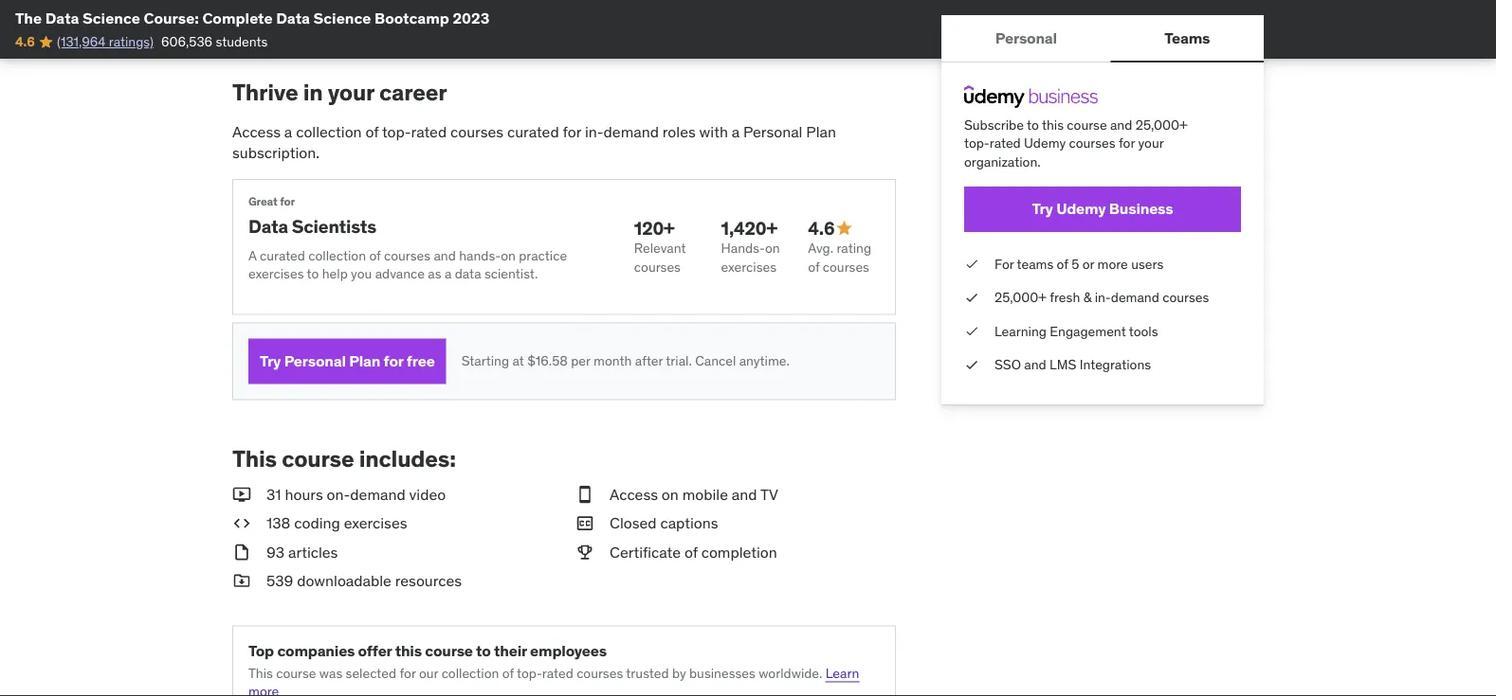 Task type: describe. For each thing, give the bounding box(es) containing it.
on inside 1,420+ hands-on exercises
[[765, 240, 780, 257]]

sso and lms integrations
[[995, 357, 1151, 374]]

606,536 students
[[161, 33, 268, 50]]

learn more
[[248, 666, 859, 697]]

access a collection of top-rated courses curated for in-demand roles with a personal plan subscription.
[[232, 122, 836, 163]]

worldwide.
[[759, 666, 823, 683]]

25,000+ fresh & in-demand courses
[[995, 289, 1209, 306]]

anytime.
[[739, 353, 790, 370]]

data
[[455, 266, 481, 283]]

collection for scientists
[[308, 248, 366, 265]]

practice
[[519, 248, 567, 265]]

companies
[[277, 642, 355, 662]]

0 horizontal spatial 25,000+
[[995, 289, 1047, 306]]

subscription.
[[232, 144, 320, 163]]

free
[[407, 352, 435, 371]]

learn
[[826, 666, 859, 683]]

as
[[428, 266, 441, 283]]

selected
[[346, 666, 396, 683]]

exercises inside great for data scientists a curated collection of courses and hands-on practice exercises to help you advance as a data scientist.
[[248, 266, 304, 283]]

advance
[[375, 266, 425, 283]]

course up our
[[425, 642, 473, 662]]

was
[[319, 666, 343, 683]]

students
[[216, 33, 268, 50]]

xsmall image inside "show less" button
[[322, 6, 337, 21]]

(131,964
[[57, 33, 106, 50]]

great
[[248, 195, 278, 209]]

show
[[256, 5, 291, 22]]

access on mobile and tv
[[610, 486, 778, 505]]

completion
[[701, 543, 777, 563]]

udemy inside subscribe to this course and 25,000+ top‑rated udemy courses for your organization.
[[1024, 135, 1066, 152]]

complete
[[202, 8, 273, 27]]

mobile
[[682, 486, 728, 505]]

sso
[[995, 357, 1021, 374]]

avg.
[[808, 240, 834, 257]]

606,536
[[161, 33, 213, 50]]

more inside learn more
[[248, 684, 279, 697]]

scientists
[[292, 216, 376, 239]]

1 vertical spatial demand
[[1111, 289, 1160, 306]]

course:
[[144, 8, 199, 27]]

93 articles
[[266, 543, 338, 563]]

data inside great for data scientists a curated collection of courses and hands-on practice exercises to help you advance as a data scientist.
[[248, 216, 288, 239]]

captions
[[660, 514, 718, 534]]

0 horizontal spatial a
[[284, 122, 292, 142]]

top companies offer this course to their employees
[[248, 642, 607, 662]]

a
[[248, 248, 257, 265]]

0 vertical spatial more
[[1098, 255, 1128, 272]]

business
[[1109, 199, 1173, 219]]

fresh
[[1050, 289, 1080, 306]]

138
[[266, 514, 291, 534]]

teams
[[1165, 28, 1210, 47]]

tools
[[1129, 323, 1158, 340]]

curated inside great for data scientists a curated collection of courses and hands-on practice exercises to help you advance as a data scientist.
[[260, 248, 305, 265]]

courses inside great for data scientists a curated collection of courses and hands-on practice exercises to help you advance as a data scientist.
[[384, 248, 431, 265]]

138 coding exercises
[[266, 514, 407, 534]]

after
[[635, 353, 663, 370]]

of inside access a collection of top-rated courses curated for in-demand roles with a personal plan subscription.
[[366, 122, 379, 142]]

users
[[1131, 255, 1164, 272]]

for teams of 5 or more users
[[995, 255, 1164, 272]]

scientist.
[[484, 266, 538, 283]]

learning engagement tools
[[995, 323, 1158, 340]]

1,420+
[[721, 217, 778, 240]]

courses inside avg. rating of courses
[[823, 259, 869, 276]]

at
[[512, 353, 524, 370]]

top- inside access a collection of top-rated courses curated for in-demand roles with a personal plan subscription.
[[382, 122, 411, 142]]

and inside great for data scientists a curated collection of courses and hands-on practice exercises to help you advance as a data scientist.
[[434, 248, 456, 265]]

this course was selected for our collection of top-rated courses trusted by businesses worldwide.
[[248, 666, 823, 683]]

1 vertical spatial in-
[[1095, 289, 1111, 306]]

trusted
[[626, 666, 669, 683]]

0 horizontal spatial your
[[328, 78, 374, 107]]

tab list containing personal
[[942, 15, 1264, 63]]

93
[[266, 543, 285, 563]]

for
[[995, 255, 1014, 272]]

1 horizontal spatial exercises
[[344, 514, 407, 534]]

2 science from the left
[[313, 8, 371, 27]]

try personal plan for free
[[260, 352, 435, 371]]

courses inside the '120+ relevant courses'
[[634, 259, 681, 276]]

0 vertical spatial 4.6
[[15, 33, 35, 50]]

certificate of completion
[[610, 543, 777, 563]]

2023
[[453, 8, 490, 27]]

25,000+ inside subscribe to this course and 25,000+ top‑rated udemy courses for your organization.
[[1136, 116, 1188, 133]]

5
[[1072, 255, 1079, 272]]

month
[[594, 353, 632, 370]]

less
[[294, 5, 318, 22]]

course inside subscribe to this course and 25,000+ top‑rated udemy courses for your organization.
[[1067, 116, 1107, 133]]

help
[[322, 266, 348, 283]]

thrive in your career element
[[232, 78, 896, 401]]

teams button
[[1111, 15, 1264, 61]]

1 horizontal spatial xsmall image
[[964, 289, 980, 307]]

with
[[699, 122, 728, 142]]

small image for 539
[[232, 572, 251, 593]]

includes:
[[359, 445, 456, 474]]

articles
[[288, 543, 338, 563]]

thrive in your career
[[232, 78, 447, 107]]

relevant
[[634, 240, 686, 257]]

0 horizontal spatial demand
[[350, 486, 406, 505]]

employees
[[530, 642, 607, 662]]

1,420+ hands-on exercises
[[721, 217, 780, 276]]

rating
[[837, 240, 871, 257]]

access for access on mobile and tv
[[610, 486, 658, 505]]

small image for certificate
[[576, 543, 595, 564]]

in
[[303, 78, 323, 107]]

starting at $16.58 per month after trial. cancel anytime.
[[461, 353, 790, 370]]

small image for closed captions
[[576, 514, 595, 535]]

curated inside access a collection of top-rated courses curated for in-demand roles with a personal plan subscription.
[[507, 122, 559, 142]]

small image for access on mobile and tv
[[576, 485, 595, 506]]

course down companies
[[276, 666, 316, 683]]

a inside great for data scientists a curated collection of courses and hands-on practice exercises to help you advance as a data scientist.
[[445, 266, 452, 283]]

career
[[379, 78, 447, 107]]

to inside subscribe to this course and 25,000+ top‑rated udemy courses for your organization.
[[1027, 116, 1039, 133]]



Task type: vqa. For each thing, say whether or not it's contained in the screenshot.
Get
no



Task type: locate. For each thing, give the bounding box(es) containing it.
0 vertical spatial xsmall image
[[964, 255, 980, 273]]

data scientists link
[[248, 216, 376, 239]]

small image for 93
[[232, 543, 251, 564]]

1 horizontal spatial top-
[[517, 666, 542, 683]]

0 vertical spatial your
[[328, 78, 374, 107]]

xsmall image left learning
[[964, 322, 980, 341]]

science up '(131,964 ratings)'
[[83, 8, 140, 27]]

small image left 'certificate'
[[576, 543, 595, 564]]

collection inside great for data scientists a curated collection of courses and hands-on practice exercises to help you advance as a data scientist.
[[308, 248, 366, 265]]

1 horizontal spatial try
[[1032, 199, 1053, 219]]

0 horizontal spatial top-
[[382, 122, 411, 142]]

courses inside subscribe to this course and 25,000+ top‑rated udemy courses for your organization.
[[1069, 135, 1116, 152]]

on-
[[327, 486, 350, 505]]

1 horizontal spatial 25,000+
[[1136, 116, 1188, 133]]

collection down thrive in your career
[[296, 122, 362, 142]]

collection inside access a collection of top-rated courses curated for in-demand roles with a personal plan subscription.
[[296, 122, 362, 142]]

4.6
[[15, 33, 35, 50], [808, 217, 835, 240]]

bootcamp
[[375, 8, 449, 27]]

show less
[[256, 5, 318, 22]]

in- left roles
[[585, 122, 604, 142]]

udemy
[[1024, 135, 1066, 152], [1056, 199, 1106, 219]]

of up you
[[369, 248, 381, 265]]

1 horizontal spatial plan
[[806, 122, 836, 142]]

this course includes:
[[232, 445, 456, 474]]

0 horizontal spatial this
[[395, 642, 422, 662]]

1 horizontal spatial science
[[313, 8, 371, 27]]

1 horizontal spatial access
[[610, 486, 658, 505]]

the data science course: complete data science bootcamp 2023
[[15, 8, 490, 27]]

small image for 31 hours on-demand video
[[232, 485, 251, 506]]

of down thrive in your career
[[366, 122, 379, 142]]

4.6 up avg.
[[808, 217, 835, 240]]

in- right & at the top right of the page
[[1095, 289, 1111, 306]]

personal right with
[[743, 122, 803, 142]]

on inside great for data scientists a curated collection of courses and hands-on practice exercises to help you advance as a data scientist.
[[501, 248, 516, 265]]

1 vertical spatial this
[[248, 666, 273, 683]]

small image
[[232, 514, 251, 535], [232, 543, 251, 564], [576, 543, 595, 564], [232, 572, 251, 593]]

2 horizontal spatial exercises
[[721, 259, 777, 276]]

to inside great for data scientists a curated collection of courses and hands-on practice exercises to help you advance as a data scientist.
[[307, 266, 319, 283]]

top
[[248, 642, 274, 662]]

more down top
[[248, 684, 279, 697]]

of down their
[[502, 666, 514, 683]]

personal button
[[942, 15, 1111, 61]]

or
[[1083, 255, 1094, 272]]

exercises down the 31 hours on-demand video on the left of the page
[[344, 514, 407, 534]]

small image left '93'
[[232, 543, 251, 564]]

demand inside access a collection of top-rated courses curated for in-demand roles with a personal plan subscription.
[[604, 122, 659, 142]]

small image
[[835, 219, 854, 238], [232, 485, 251, 506], [576, 485, 595, 506], [576, 514, 595, 535]]

personal up udemy business image
[[995, 28, 1057, 47]]

you
[[351, 266, 372, 283]]

a right with
[[732, 122, 740, 142]]

for inside subscribe to this course and 25,000+ top‑rated udemy courses for your organization.
[[1119, 135, 1135, 152]]

plan
[[806, 122, 836, 142], [349, 352, 380, 371]]

in- inside access a collection of top-rated courses curated for in-demand roles with a personal plan subscription.
[[585, 122, 604, 142]]

2 horizontal spatial on
[[765, 240, 780, 257]]

0 horizontal spatial try
[[260, 352, 281, 371]]

to left their
[[476, 642, 491, 662]]

rated down employees
[[542, 666, 573, 683]]

xsmall image left fresh
[[964, 289, 980, 307]]

collection up the help
[[308, 248, 366, 265]]

course up hours
[[282, 445, 354, 474]]

of left "5"
[[1057, 255, 1068, 272]]

25,000+ up business at the top right of page
[[1136, 116, 1188, 133]]

rated inside access a collection of top-rated courses curated for in-demand roles with a personal plan subscription.
[[411, 122, 447, 142]]

of inside avg. rating of courses
[[808, 259, 820, 276]]

for
[[563, 122, 581, 142], [1119, 135, 1135, 152], [280, 195, 295, 209], [384, 352, 403, 371], [400, 666, 416, 683]]

25,000+
[[1136, 116, 1188, 133], [995, 289, 1047, 306]]

small image left the 138 at the left bottom of page
[[232, 514, 251, 535]]

science right show
[[313, 8, 371, 27]]

0 vertical spatial rated
[[411, 122, 447, 142]]

hands-
[[459, 248, 501, 265]]

xsmall image for learning
[[964, 322, 980, 341]]

xsmall image for for
[[964, 255, 980, 273]]

ratings)
[[109, 33, 154, 50]]

on up scientist.
[[501, 248, 516, 265]]

and up as
[[434, 248, 456, 265]]

2 vertical spatial to
[[476, 642, 491, 662]]

0 vertical spatial curated
[[507, 122, 559, 142]]

top-
[[382, 122, 411, 142], [517, 666, 542, 683]]

1 horizontal spatial in-
[[1095, 289, 1111, 306]]

1 vertical spatial rated
[[542, 666, 573, 683]]

exercises inside 1,420+ hands-on exercises
[[721, 259, 777, 276]]

xsmall image
[[964, 255, 980, 273], [964, 322, 980, 341], [964, 356, 980, 375]]

0 horizontal spatial more
[[248, 684, 279, 697]]

0 vertical spatial collection
[[296, 122, 362, 142]]

&
[[1083, 289, 1092, 306]]

1 science from the left
[[83, 8, 140, 27]]

personal inside button
[[995, 28, 1057, 47]]

xsmall image left for at the top right
[[964, 255, 980, 273]]

offer
[[358, 642, 392, 662]]

this up 31
[[232, 445, 277, 474]]

per
[[571, 353, 590, 370]]

access
[[232, 122, 281, 142], [610, 486, 658, 505]]

roles
[[663, 122, 696, 142]]

top- down their
[[517, 666, 542, 683]]

video
[[409, 486, 446, 505]]

access up subscription.
[[232, 122, 281, 142]]

0 vertical spatial xsmall image
[[322, 6, 337, 21]]

1 horizontal spatial to
[[476, 642, 491, 662]]

of down captions
[[685, 543, 698, 563]]

try personal plan for free link
[[248, 339, 446, 385]]

try for try personal plan for free
[[260, 352, 281, 371]]

demand up tools on the top right of the page
[[1111, 289, 1160, 306]]

try udemy business link
[[964, 187, 1241, 232]]

small image for 138
[[232, 514, 251, 535]]

data
[[45, 8, 79, 27], [276, 8, 310, 27], [248, 216, 288, 239]]

120+ relevant courses
[[634, 217, 686, 276]]

1 horizontal spatial on
[[662, 486, 679, 505]]

1 horizontal spatial curated
[[507, 122, 559, 142]]

try
[[1032, 199, 1053, 219], [260, 352, 281, 371]]

demand left roles
[[604, 122, 659, 142]]

this down udemy business image
[[1042, 116, 1064, 133]]

1 vertical spatial 25,000+
[[995, 289, 1047, 306]]

1 horizontal spatial rated
[[542, 666, 573, 683]]

exercises
[[721, 259, 777, 276], [248, 266, 304, 283], [344, 514, 407, 534]]

1 horizontal spatial demand
[[604, 122, 659, 142]]

1 vertical spatial try
[[260, 352, 281, 371]]

0 horizontal spatial science
[[83, 8, 140, 27]]

0 horizontal spatial rated
[[411, 122, 447, 142]]

tv
[[760, 486, 778, 505]]

courses inside access a collection of top-rated courses curated for in-demand roles with a personal plan subscription.
[[450, 122, 504, 142]]

0 vertical spatial udemy
[[1024, 135, 1066, 152]]

coding
[[294, 514, 340, 534]]

$16.58
[[527, 353, 568, 370]]

on
[[765, 240, 780, 257], [501, 248, 516, 265], [662, 486, 679, 505]]

access for access a collection of top-rated courses curated for in-demand roles with a personal plan subscription.
[[232, 122, 281, 142]]

a up subscription.
[[284, 122, 292, 142]]

udemy business image
[[964, 85, 1098, 108]]

2 vertical spatial xsmall image
[[964, 356, 980, 375]]

businesses
[[689, 666, 756, 683]]

0 horizontal spatial 4.6
[[15, 33, 35, 50]]

1 horizontal spatial more
[[1098, 255, 1128, 272]]

a right as
[[445, 266, 452, 283]]

1 vertical spatial to
[[307, 266, 319, 283]]

539 downloadable resources
[[266, 572, 462, 591]]

4.6 inside 'thrive in your career' element
[[808, 217, 835, 240]]

0 horizontal spatial on
[[501, 248, 516, 265]]

1 vertical spatial xsmall image
[[964, 322, 980, 341]]

great for data scientists a curated collection of courses and hands-on practice exercises to help you advance as a data scientist.
[[248, 195, 567, 283]]

try udemy business
[[1032, 199, 1173, 219]]

0 vertical spatial try
[[1032, 199, 1053, 219]]

for inside access a collection of top-rated courses curated for in-demand roles with a personal plan subscription.
[[563, 122, 581, 142]]

1 horizontal spatial a
[[445, 266, 452, 283]]

try for try udemy business
[[1032, 199, 1053, 219]]

exercises down hands-
[[721, 259, 777, 276]]

this for this course includes:
[[232, 445, 277, 474]]

downloadable
[[297, 572, 392, 591]]

thrive
[[232, 78, 298, 107]]

their
[[494, 642, 527, 662]]

2 xsmall image from the top
[[964, 322, 980, 341]]

0 vertical spatial plan
[[806, 122, 836, 142]]

1 vertical spatial curated
[[260, 248, 305, 265]]

2 vertical spatial personal
[[284, 352, 346, 371]]

tab list
[[942, 15, 1264, 63]]

1 vertical spatial 4.6
[[808, 217, 835, 240]]

0 horizontal spatial access
[[232, 122, 281, 142]]

4.6 down the
[[15, 33, 35, 50]]

exercises down a
[[248, 266, 304, 283]]

this up our
[[395, 642, 422, 662]]

1 vertical spatial xsmall image
[[964, 289, 980, 307]]

this down top
[[248, 666, 273, 683]]

120+
[[634, 217, 675, 240]]

show less button
[[256, 0, 337, 33]]

2 horizontal spatial a
[[732, 122, 740, 142]]

more
[[1098, 255, 1128, 272], [248, 684, 279, 697]]

collection for selected
[[442, 666, 499, 683]]

0 horizontal spatial plan
[[349, 352, 380, 371]]

plan inside try personal plan for free link
[[349, 352, 380, 371]]

2 horizontal spatial demand
[[1111, 289, 1160, 306]]

udemy up organization.
[[1024, 135, 1066, 152]]

and right sso
[[1024, 357, 1047, 374]]

2 vertical spatial demand
[[350, 486, 406, 505]]

1 vertical spatial this
[[395, 642, 422, 662]]

your inside subscribe to this course and 25,000+ top‑rated udemy courses for your organization.
[[1138, 135, 1164, 152]]

access up closed
[[610, 486, 658, 505]]

top‑rated
[[964, 135, 1021, 152]]

course down udemy business image
[[1067, 116, 1107, 133]]

more right or
[[1098, 255, 1128, 272]]

0 horizontal spatial personal
[[284, 352, 346, 371]]

3 xsmall image from the top
[[964, 356, 980, 375]]

1 horizontal spatial 4.6
[[808, 217, 835, 240]]

demand
[[604, 122, 659, 142], [1111, 289, 1160, 306], [350, 486, 406, 505]]

0 vertical spatial this
[[1042, 116, 1064, 133]]

2 vertical spatial collection
[[442, 666, 499, 683]]

and up try udemy business
[[1110, 116, 1133, 133]]

top- down career
[[382, 122, 411, 142]]

personal inside access a collection of top-rated courses curated for in-demand roles with a personal plan subscription.
[[743, 122, 803, 142]]

closed
[[610, 514, 657, 534]]

0 vertical spatial 25,000+
[[1136, 116, 1188, 133]]

engagement
[[1050, 323, 1126, 340]]

xsmall image left sso
[[964, 356, 980, 375]]

0 vertical spatial this
[[232, 445, 277, 474]]

25,000+ up learning
[[995, 289, 1047, 306]]

0 horizontal spatial curated
[[260, 248, 305, 265]]

1 vertical spatial plan
[[349, 352, 380, 371]]

0 vertical spatial access
[[232, 122, 281, 142]]

xsmall image
[[322, 6, 337, 21], [964, 289, 980, 307]]

0 vertical spatial in-
[[585, 122, 604, 142]]

personal
[[995, 28, 1057, 47], [743, 122, 803, 142], [284, 352, 346, 371]]

1 xsmall image from the top
[[964, 255, 980, 273]]

learn more link
[[248, 666, 859, 697]]

0 horizontal spatial in-
[[585, 122, 604, 142]]

your up business at the top right of page
[[1138, 135, 1164, 152]]

try inside 'thrive in your career' element
[[260, 352, 281, 371]]

on down 1,420+
[[765, 240, 780, 257]]

1 horizontal spatial this
[[1042, 116, 1064, 133]]

this
[[232, 445, 277, 474], [248, 666, 273, 683]]

avg. rating of courses
[[808, 240, 871, 276]]

1 vertical spatial top-
[[517, 666, 542, 683]]

small image inside 'thrive in your career' element
[[835, 219, 854, 238]]

0 vertical spatial personal
[[995, 28, 1057, 47]]

0 horizontal spatial to
[[307, 266, 319, 283]]

1 vertical spatial collection
[[308, 248, 366, 265]]

integrations
[[1080, 357, 1151, 374]]

of inside great for data scientists a curated collection of courses and hands-on practice exercises to help you advance as a data scientist.
[[369, 248, 381, 265]]

demand down includes:
[[350, 486, 406, 505]]

personal down the help
[[284, 352, 346, 371]]

collection right our
[[442, 666, 499, 683]]

1 horizontal spatial personal
[[743, 122, 803, 142]]

1 vertical spatial your
[[1138, 135, 1164, 152]]

trial.
[[666, 353, 692, 370]]

on up the closed captions
[[662, 486, 679, 505]]

1 vertical spatial udemy
[[1056, 199, 1106, 219]]

0 vertical spatial top-
[[382, 122, 411, 142]]

0 vertical spatial to
[[1027, 116, 1039, 133]]

udemy up "for teams of 5 or more users"
[[1056, 199, 1106, 219]]

xsmall image for sso
[[964, 356, 980, 375]]

to left the help
[[307, 266, 319, 283]]

of down avg.
[[808, 259, 820, 276]]

31
[[266, 486, 281, 505]]

rated down career
[[411, 122, 447, 142]]

learning
[[995, 323, 1047, 340]]

to down udemy business image
[[1027, 116, 1039, 133]]

and inside subscribe to this course and 25,000+ top‑rated udemy courses for your organization.
[[1110, 116, 1133, 133]]

0 horizontal spatial xsmall image
[[322, 6, 337, 21]]

by
[[672, 666, 686, 683]]

access inside access a collection of top-rated courses curated for in-demand roles with a personal plan subscription.
[[232, 122, 281, 142]]

1 vertical spatial personal
[[743, 122, 803, 142]]

(131,964 ratings)
[[57, 33, 154, 50]]

0 horizontal spatial exercises
[[248, 266, 304, 283]]

1 vertical spatial more
[[248, 684, 279, 697]]

subscribe to this course and 25,000+ top‑rated udemy courses for your organization.
[[964, 116, 1188, 170]]

our
[[419, 666, 438, 683]]

your right in at the top
[[328, 78, 374, 107]]

2 horizontal spatial personal
[[995, 28, 1057, 47]]

and left 'tv'
[[732, 486, 757, 505]]

lms
[[1050, 357, 1077, 374]]

plan inside access a collection of top-rated courses curated for in-demand roles with a personal plan subscription.
[[806, 122, 836, 142]]

1 vertical spatial access
[[610, 486, 658, 505]]

1 horizontal spatial your
[[1138, 135, 1164, 152]]

for inside great for data scientists a curated collection of courses and hands-on practice exercises to help you advance as a data scientist.
[[280, 195, 295, 209]]

small image left the "539"
[[232, 572, 251, 593]]

31 hours on-demand video
[[266, 486, 446, 505]]

resources
[[395, 572, 462, 591]]

this for this course was selected for our collection of top-rated courses trusted by businesses worldwide.
[[248, 666, 273, 683]]

0 vertical spatial demand
[[604, 122, 659, 142]]

2 horizontal spatial to
[[1027, 116, 1039, 133]]

this inside subscribe to this course and 25,000+ top‑rated udemy courses for your organization.
[[1042, 116, 1064, 133]]

xsmall image right less
[[322, 6, 337, 21]]



